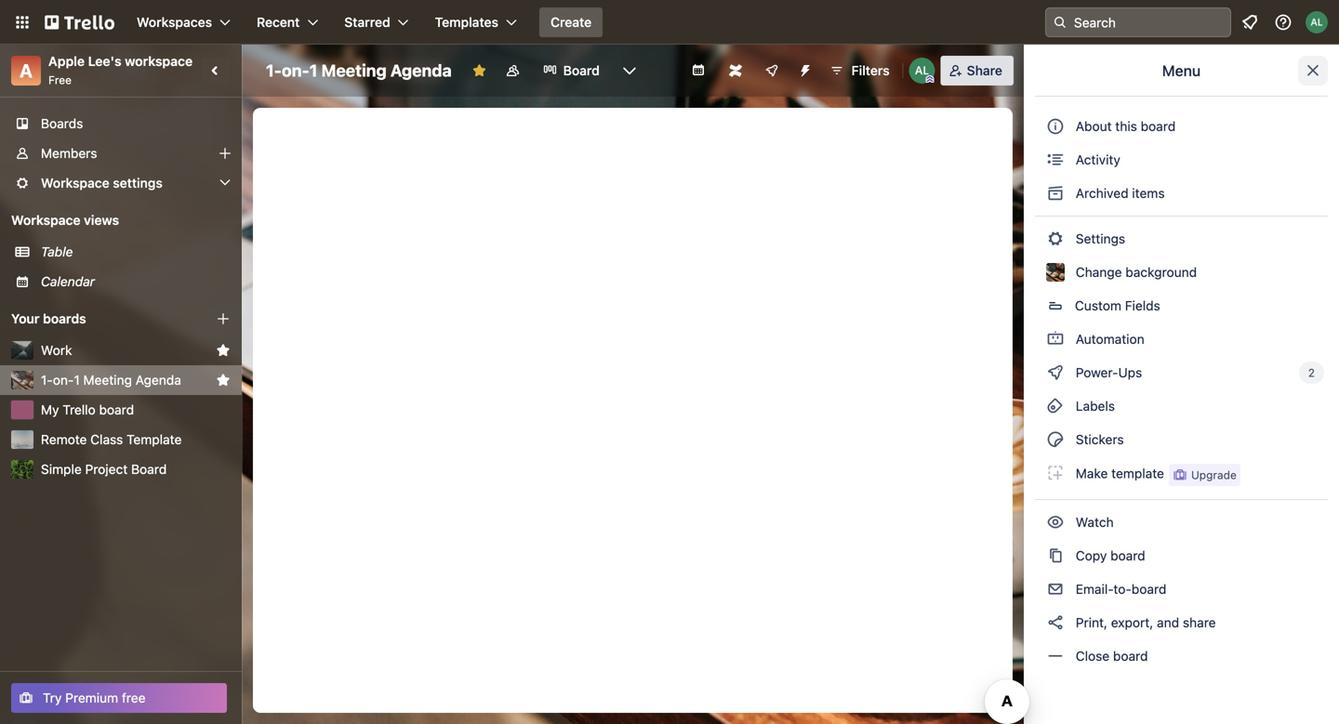 Task type: describe. For each thing, give the bounding box(es) containing it.
1 inside text box
[[309, 60, 318, 80]]

custom
[[1075, 298, 1122, 313]]

try
[[43, 691, 62, 706]]

change
[[1076, 265, 1122, 280]]

my trello board link
[[41, 401, 231, 420]]

workspace for workspace settings
[[41, 175, 109, 191]]

board for this
[[1141, 119, 1176, 134]]

starred
[[344, 14, 390, 30]]

primary element
[[0, 0, 1339, 45]]

power-
[[1076, 365, 1119, 380]]

1-on-1 meeting agenda inside text box
[[266, 60, 452, 80]]

upgrade
[[1192, 469, 1237, 482]]

sm image for automation
[[1046, 330, 1065, 349]]

workspace settings
[[41, 175, 163, 191]]

starred icon image for 1-on-1 meeting agenda
[[216, 373, 231, 388]]

workspace navigation collapse icon image
[[203, 58, 229, 84]]

create button
[[540, 7, 603, 37]]

a link
[[11, 56, 41, 86]]

my trello board
[[41, 402, 134, 418]]

agenda inside button
[[136, 373, 181, 388]]

labels
[[1073, 399, 1115, 414]]

recent
[[257, 14, 300, 30]]

class
[[90, 432, 123, 447]]

free
[[48, 73, 72, 87]]

automation
[[1073, 332, 1145, 347]]

power-ups
[[1073, 365, 1146, 380]]

workspace for workspace views
[[11, 213, 81, 228]]

power ups image
[[764, 63, 779, 78]]

trello
[[63, 402, 96, 418]]

table
[[41, 244, 73, 260]]

sm image for settings
[[1046, 230, 1065, 248]]

print, export, and share link
[[1035, 608, 1328, 638]]

boards
[[43, 311, 86, 326]]

project
[[85, 462, 128, 477]]

ups
[[1119, 365, 1143, 380]]

try premium free button
[[11, 684, 227, 713]]

share
[[1183, 615, 1216, 631]]

table link
[[41, 243, 231, 261]]

boards
[[41, 116, 83, 131]]

free
[[122, 691, 146, 706]]

automation image
[[790, 56, 816, 82]]

close board link
[[1035, 642, 1328, 672]]

settings link
[[1035, 224, 1328, 254]]

open information menu image
[[1274, 13, 1293, 32]]

fields
[[1125, 298, 1161, 313]]

a
[[20, 60, 33, 81]]

remote
[[41, 432, 87, 447]]

work
[[41, 343, 72, 358]]

templates button
[[424, 7, 528, 37]]

workspace views
[[11, 213, 119, 228]]

about this board
[[1076, 119, 1176, 134]]

settings
[[1073, 231, 1126, 247]]

filters
[[852, 63, 890, 78]]

simple project board
[[41, 462, 167, 477]]

my
[[41, 402, 59, 418]]

upgrade button
[[1169, 464, 1241, 486]]

close
[[1076, 649, 1110, 664]]

this member is an admin of this board. image
[[926, 75, 935, 84]]

export,
[[1111, 615, 1154, 631]]

board for to-
[[1132, 582, 1167, 597]]

views
[[84, 213, 119, 228]]

1- inside 1-on-1 meeting agenda button
[[41, 373, 53, 388]]

print,
[[1076, 615, 1108, 631]]

workspace settings button
[[0, 168, 242, 198]]

workspace
[[125, 53, 193, 69]]

calendar
[[41, 274, 95, 289]]

copy board link
[[1035, 541, 1328, 571]]

Search field
[[1068, 8, 1231, 36]]

confluence icon image
[[729, 64, 742, 77]]

archived items link
[[1035, 179, 1328, 208]]

2
[[1309, 366, 1315, 380]]

archived items
[[1073, 186, 1165, 201]]

members
[[41, 146, 97, 161]]

search image
[[1053, 15, 1068, 30]]

make template
[[1073, 466, 1165, 482]]

apple lee (applelee29) image inside primary element
[[1306, 11, 1328, 33]]

filters button
[[824, 56, 895, 86]]

background
[[1126, 265, 1197, 280]]

premium
[[65, 691, 118, 706]]

and
[[1157, 615, 1180, 631]]

archived
[[1076, 186, 1129, 201]]

back to home image
[[45, 7, 114, 37]]

members link
[[0, 139, 242, 168]]

on- inside button
[[53, 373, 74, 388]]

apple lee's workspace link
[[48, 53, 193, 69]]

on- inside text box
[[282, 60, 309, 80]]

apple lee's workspace free
[[48, 53, 193, 87]]

meeting inside button
[[83, 373, 132, 388]]

templates
[[435, 14, 499, 30]]

sm image for power-ups
[[1046, 364, 1065, 382]]

watch
[[1073, 515, 1118, 530]]

print, export, and share
[[1073, 615, 1216, 631]]

labels link
[[1035, 392, 1328, 421]]

your boards
[[11, 311, 86, 326]]



Task type: vqa. For each thing, say whether or not it's contained in the screenshot.
Privacy
no



Task type: locate. For each thing, give the bounding box(es) containing it.
0 horizontal spatial board
[[131, 462, 167, 477]]

menu
[[1163, 62, 1201, 80]]

watch link
[[1035, 508, 1328, 538]]

1 vertical spatial starred icon image
[[216, 373, 231, 388]]

5 sm image from the top
[[1046, 580, 1065, 599]]

0 horizontal spatial 1-on-1 meeting agenda
[[41, 373, 181, 388]]

template
[[127, 432, 182, 447]]

1 vertical spatial on-
[[53, 373, 74, 388]]

board inside button
[[1141, 119, 1176, 134]]

apple lee (applelee29) image
[[1306, 11, 1328, 33], [909, 58, 935, 84]]

1 vertical spatial 1
[[74, 373, 80, 388]]

0 notifications image
[[1239, 11, 1261, 33]]

email-to-board link
[[1035, 575, 1328, 605]]

copy
[[1076, 548, 1107, 564]]

0 horizontal spatial 1
[[74, 373, 80, 388]]

sm image for labels
[[1046, 397, 1065, 416]]

sm image for close board
[[1046, 647, 1065, 666]]

sm image for activity
[[1046, 151, 1065, 169]]

lee's
[[88, 53, 121, 69]]

share
[[967, 63, 1003, 78]]

1 sm image from the top
[[1046, 151, 1065, 169]]

sm image inside watch link
[[1046, 513, 1065, 532]]

4 sm image from the top
[[1046, 397, 1065, 416]]

your
[[11, 311, 40, 326]]

stickers
[[1073, 432, 1124, 447]]

sm image left copy
[[1046, 547, 1065, 566]]

1 vertical spatial apple lee (applelee29) image
[[909, 58, 935, 84]]

1 horizontal spatial 1-
[[266, 60, 282, 80]]

1
[[309, 60, 318, 80], [74, 373, 80, 388]]

6 sm image from the top
[[1046, 614, 1065, 633]]

0 horizontal spatial meeting
[[83, 373, 132, 388]]

1 starred icon image from the top
[[216, 343, 231, 358]]

change background
[[1073, 265, 1197, 280]]

about this board button
[[1035, 112, 1328, 141]]

starred button
[[333, 7, 420, 37]]

0 horizontal spatial on-
[[53, 373, 74, 388]]

sm image left labels
[[1046, 397, 1065, 416]]

sm image left settings
[[1046, 230, 1065, 248]]

sm image inside print, export, and share link
[[1046, 614, 1065, 633]]

create
[[551, 14, 592, 30]]

sm image left close
[[1046, 647, 1065, 666]]

agenda left "star or unstar board" 'image'
[[391, 60, 452, 80]]

1 horizontal spatial on-
[[282, 60, 309, 80]]

add board image
[[216, 312, 231, 326]]

meeting inside text box
[[321, 60, 387, 80]]

0 vertical spatial 1
[[309, 60, 318, 80]]

agenda
[[391, 60, 452, 80], [136, 373, 181, 388]]

sm image left 'activity'
[[1046, 151, 1065, 169]]

1 horizontal spatial apple lee (applelee29) image
[[1306, 11, 1328, 33]]

1 vertical spatial meeting
[[83, 373, 132, 388]]

0 horizontal spatial agenda
[[136, 373, 181, 388]]

apple lee (applelee29) image right filters
[[909, 58, 935, 84]]

change background link
[[1035, 258, 1328, 287]]

1- down recent in the top left of the page
[[266, 60, 282, 80]]

1 sm image from the top
[[1046, 184, 1065, 203]]

sm image inside close board link
[[1046, 647, 1065, 666]]

3 sm image from the top
[[1046, 431, 1065, 449]]

sm image for watch
[[1046, 513, 1065, 532]]

sm image left 'print,'
[[1046, 614, 1065, 633]]

workspace inside dropdown button
[[41, 175, 109, 191]]

sm image inside settings link
[[1046, 230, 1065, 248]]

6 sm image from the top
[[1046, 547, 1065, 566]]

this
[[1116, 119, 1138, 134]]

workspace visible image
[[506, 63, 521, 78]]

1 horizontal spatial 1-on-1 meeting agenda
[[266, 60, 452, 80]]

0 vertical spatial 1-
[[266, 60, 282, 80]]

board
[[563, 63, 600, 78], [131, 462, 167, 477]]

sm image left make
[[1046, 464, 1065, 483]]

workspace
[[41, 175, 109, 191], [11, 213, 81, 228]]

items
[[1132, 186, 1165, 201]]

1 vertical spatial 1-
[[41, 373, 53, 388]]

agenda inside text box
[[391, 60, 452, 80]]

1- inside the 1-on-1 meeting agenda text box
[[266, 60, 282, 80]]

board up print, export, and share
[[1132, 582, 1167, 597]]

board for trello
[[99, 402, 134, 418]]

1 horizontal spatial 1
[[309, 60, 318, 80]]

sm image
[[1046, 151, 1065, 169], [1046, 230, 1065, 248], [1046, 431, 1065, 449], [1046, 464, 1065, 483], [1046, 513, 1065, 532], [1046, 547, 1065, 566], [1046, 647, 1065, 666]]

0 vertical spatial agenda
[[391, 60, 452, 80]]

0 horizontal spatial apple lee (applelee29) image
[[909, 58, 935, 84]]

your boards with 5 items element
[[11, 308, 188, 330]]

sm image inside copy board link
[[1046, 547, 1065, 566]]

board inside board link
[[563, 63, 600, 78]]

activity
[[1073, 152, 1121, 167]]

2 starred icon image from the top
[[216, 373, 231, 388]]

customize views image
[[620, 61, 639, 80]]

work button
[[41, 341, 208, 360]]

board right this
[[1141, 119, 1176, 134]]

sm image for make template
[[1046, 464, 1065, 483]]

1 horizontal spatial board
[[563, 63, 600, 78]]

1-on-1 meeting agenda down work button at the left top of page
[[41, 373, 181, 388]]

sm image for stickers
[[1046, 431, 1065, 449]]

1-
[[266, 60, 282, 80], [41, 373, 53, 388]]

automation link
[[1035, 325, 1328, 354]]

board up the to- on the bottom right of page
[[1111, 548, 1146, 564]]

sm image for print, export, and share
[[1046, 614, 1065, 633]]

remote class template
[[41, 432, 182, 447]]

custom fields button
[[1035, 291, 1328, 321]]

close board
[[1073, 649, 1148, 664]]

sm image
[[1046, 184, 1065, 203], [1046, 330, 1065, 349], [1046, 364, 1065, 382], [1046, 397, 1065, 416], [1046, 580, 1065, 599], [1046, 614, 1065, 633]]

sm image left email-
[[1046, 580, 1065, 599]]

0 vertical spatial on-
[[282, 60, 309, 80]]

board left customize views icon on the left of the page
[[563, 63, 600, 78]]

1 inside button
[[74, 373, 80, 388]]

2 sm image from the top
[[1046, 230, 1065, 248]]

1 vertical spatial agenda
[[136, 373, 181, 388]]

sm image inside automation link
[[1046, 330, 1065, 349]]

board down template
[[131, 462, 167, 477]]

sm image left archived
[[1046, 184, 1065, 203]]

meeting down work button at the left top of page
[[83, 373, 132, 388]]

recent button
[[246, 7, 330, 37]]

sm image left power-
[[1046, 364, 1065, 382]]

calendar link
[[41, 273, 231, 291]]

board inside simple project board link
[[131, 462, 167, 477]]

1 horizontal spatial meeting
[[321, 60, 387, 80]]

copy board
[[1073, 548, 1146, 564]]

1- up my
[[41, 373, 53, 388]]

workspace down members
[[41, 175, 109, 191]]

0 vertical spatial workspace
[[41, 175, 109, 191]]

board up remote class template
[[99, 402, 134, 418]]

email-
[[1076, 582, 1114, 597]]

board down export,
[[1113, 649, 1148, 664]]

share button
[[941, 56, 1014, 86]]

settings
[[113, 175, 163, 191]]

custom fields
[[1075, 298, 1161, 313]]

1 horizontal spatial agenda
[[391, 60, 452, 80]]

remote class template link
[[41, 431, 231, 449]]

starred icon image for work
[[216, 343, 231, 358]]

4 sm image from the top
[[1046, 464, 1065, 483]]

3 sm image from the top
[[1046, 364, 1065, 382]]

1 up trello
[[74, 373, 80, 388]]

0 horizontal spatial 1-
[[41, 373, 53, 388]]

stickers link
[[1035, 425, 1328, 455]]

0 vertical spatial meeting
[[321, 60, 387, 80]]

workspaces
[[137, 14, 212, 30]]

5 sm image from the top
[[1046, 513, 1065, 532]]

on-
[[282, 60, 309, 80], [53, 373, 74, 388]]

workspaces button
[[126, 7, 242, 37]]

email-to-board
[[1073, 582, 1167, 597]]

star or unstar board image
[[472, 63, 487, 78]]

0 vertical spatial apple lee (applelee29) image
[[1306, 11, 1328, 33]]

agenda up my trello board link
[[136, 373, 181, 388]]

Board name text field
[[257, 56, 461, 86]]

sm image inside archived items link
[[1046, 184, 1065, 203]]

1-on-1 meeting agenda down starred
[[266, 60, 452, 80]]

about
[[1076, 119, 1112, 134]]

on- down recent popup button
[[282, 60, 309, 80]]

2 sm image from the top
[[1046, 330, 1065, 349]]

sm image for email-to-board
[[1046, 580, 1065, 599]]

0 vertical spatial board
[[563, 63, 600, 78]]

to-
[[1114, 582, 1132, 597]]

sm image inside stickers link
[[1046, 431, 1065, 449]]

1-on-1 meeting agenda button
[[41, 371, 208, 390]]

1 vertical spatial board
[[131, 462, 167, 477]]

0 vertical spatial starred icon image
[[216, 343, 231, 358]]

simple
[[41, 462, 82, 477]]

sm image left stickers
[[1046, 431, 1065, 449]]

1 vertical spatial workspace
[[11, 213, 81, 228]]

meeting
[[321, 60, 387, 80], [83, 373, 132, 388]]

1-on-1 meeting agenda inside button
[[41, 373, 181, 388]]

sm image left automation
[[1046, 330, 1065, 349]]

simple project board link
[[41, 460, 231, 479]]

apple lee (applelee29) image right open information menu icon
[[1306, 11, 1328, 33]]

sm image left watch
[[1046, 513, 1065, 532]]

sm image inside email-to-board link
[[1046, 580, 1065, 599]]

meeting down starred
[[321, 60, 387, 80]]

board
[[1141, 119, 1176, 134], [99, 402, 134, 418], [1111, 548, 1146, 564], [1132, 582, 1167, 597], [1113, 649, 1148, 664]]

sm image for copy board
[[1046, 547, 1065, 566]]

sm image inside activity link
[[1046, 151, 1065, 169]]

template
[[1112, 466, 1165, 482]]

sm image for archived items
[[1046, 184, 1065, 203]]

7 sm image from the top
[[1046, 647, 1065, 666]]

on- down work
[[53, 373, 74, 388]]

0 vertical spatial 1-on-1 meeting agenda
[[266, 60, 452, 80]]

1 down recent popup button
[[309, 60, 318, 80]]

1 vertical spatial 1-on-1 meeting agenda
[[41, 373, 181, 388]]

board link
[[532, 56, 611, 86]]

sm image inside labels link
[[1046, 397, 1065, 416]]

activity link
[[1035, 145, 1328, 175]]

starred icon image
[[216, 343, 231, 358], [216, 373, 231, 388]]

apple
[[48, 53, 85, 69]]

make
[[1076, 466, 1108, 482]]

workspace up table
[[11, 213, 81, 228]]

calendar power-up image
[[691, 62, 706, 77]]



